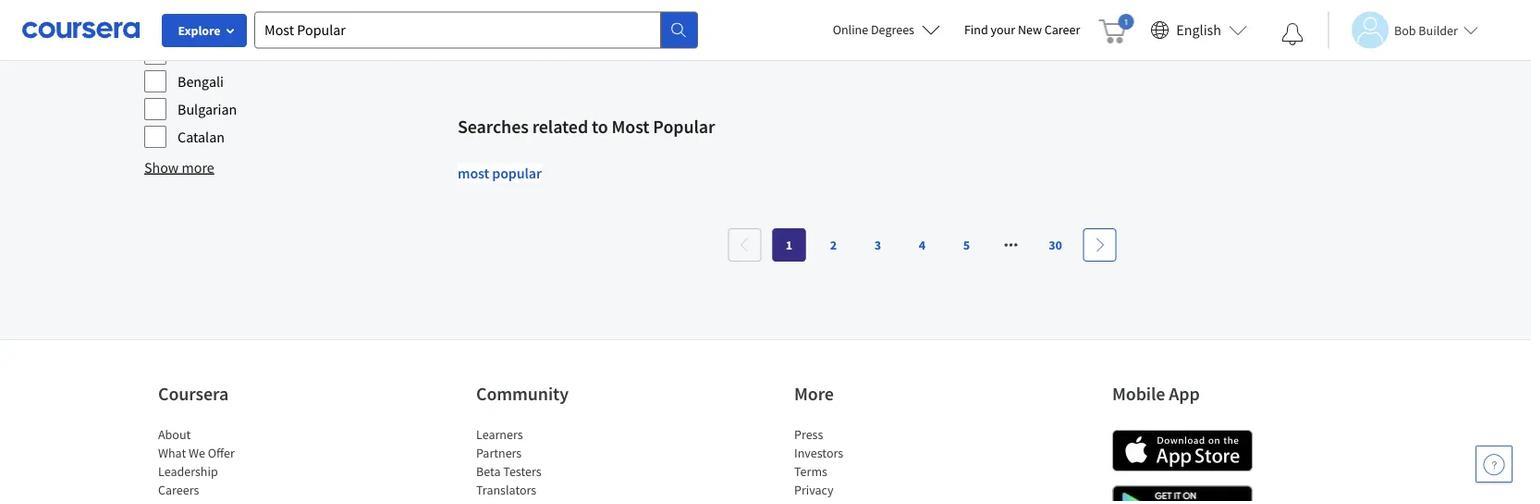 Task type: locate. For each thing, give the bounding box(es) containing it.
1 for 3
[[876, 20, 883, 37]]

shopping cart: 1 item image
[[1099, 14, 1134, 43]]

terms
[[795, 463, 828, 480]]

show notifications image
[[1282, 23, 1304, 45]]

1 course from the left
[[830, 20, 868, 37]]

1 list from the left
[[158, 425, 315, 501]]

weeks
[[1228, 20, 1263, 37]]

list item
[[795, 499, 952, 501]]

find
[[965, 21, 989, 38]]

2 list from the left
[[476, 425, 634, 501]]

2 - from the left
[[1212, 20, 1216, 37]]

app
[[1169, 382, 1200, 405]]

bob builder
[[1395, 22, 1458, 38]]

2 horizontal spatial 1
[[1203, 20, 1209, 37]]

3 list from the left
[[795, 425, 952, 501]]

bob
[[1395, 22, 1417, 38]]

- for 3
[[885, 20, 889, 37]]

mixed · course · 1 - 3 months
[[790, 20, 941, 37]]

0 horizontal spatial 1
[[786, 237, 793, 253]]

1 left "weeks"
[[1203, 20, 1209, 37]]

1 - from the left
[[885, 20, 889, 37]]

go to next page image
[[1093, 237, 1108, 252]]

0 horizontal spatial -
[[885, 20, 889, 37]]

online degrees
[[833, 21, 915, 38]]

press
[[795, 426, 824, 443]]

0 vertical spatial 3
[[892, 20, 898, 37]]

coursera
[[158, 382, 229, 405]]

0 horizontal spatial 3
[[875, 237, 882, 253]]

30 button
[[1039, 228, 1073, 262]]

privacy link
[[795, 482, 834, 498]]

2 horizontal spatial list
[[795, 425, 952, 501]]

terms link
[[795, 463, 828, 480]]

-
[[885, 20, 889, 37], [1212, 20, 1216, 37]]

find your new career link
[[955, 18, 1090, 42]]

more
[[795, 382, 834, 405]]

1 horizontal spatial course
[[1157, 20, 1195, 37]]

hidden pages image
[[1004, 237, 1019, 252]]

1
[[876, 20, 883, 37], [1203, 20, 1209, 37], [786, 237, 793, 253]]

4 · from the left
[[1197, 20, 1200, 37]]

2
[[830, 237, 837, 253]]

3
[[892, 20, 898, 37], [875, 237, 882, 253]]

list containing learners
[[476, 425, 634, 501]]

what
[[158, 445, 186, 461]]

4 left "weeks"
[[1219, 20, 1225, 37]]

list
[[158, 425, 315, 501], [476, 425, 634, 501], [795, 425, 952, 501]]

· left "weeks"
[[1197, 20, 1200, 37]]

3 left 4 button
[[875, 237, 882, 253]]

leadership
[[158, 463, 218, 480]]

investors link
[[795, 445, 844, 461]]

testers
[[503, 463, 542, 480]]

mobile app
[[1113, 382, 1200, 405]]

popular
[[653, 115, 715, 138]]

career
[[1045, 21, 1081, 38]]

list containing about
[[158, 425, 315, 501]]

· right "beginner"
[[1151, 20, 1154, 37]]

4 right 3 'button'
[[919, 237, 926, 253]]

related
[[532, 115, 588, 138]]

course right mixed
[[830, 20, 868, 37]]

3 button
[[862, 228, 895, 262]]

2 button
[[817, 228, 851, 262]]

0 horizontal spatial 4
[[919, 237, 926, 253]]

learners partners beta testers translators
[[476, 426, 542, 498]]

· right online
[[870, 20, 874, 37]]

None search field
[[254, 12, 698, 49]]

1 · from the left
[[824, 20, 828, 37]]

1 right online
[[876, 20, 883, 37]]

show more
[[144, 158, 214, 176]]

degrees
[[871, 21, 915, 38]]

1 horizontal spatial 1
[[876, 20, 883, 37]]

4
[[1219, 20, 1225, 37], [919, 237, 926, 253]]

translators
[[476, 482, 537, 498]]

0 horizontal spatial course
[[830, 20, 868, 37]]

· right mixed
[[824, 20, 828, 37]]

1 horizontal spatial 3
[[892, 20, 898, 37]]

- for 4
[[1212, 20, 1216, 37]]

list for coursera
[[158, 425, 315, 501]]

1 horizontal spatial -
[[1212, 20, 1216, 37]]

partners link
[[476, 445, 522, 461]]

2 course from the left
[[1157, 20, 1195, 37]]

english button
[[1144, 0, 1255, 60]]

1 left 2 button
[[786, 237, 793, 253]]

careers link
[[158, 482, 199, 498]]

translators link
[[476, 482, 537, 498]]

1 vertical spatial 3
[[875, 237, 882, 253]]

3 left months
[[892, 20, 898, 37]]

privacy
[[795, 482, 834, 498]]

about
[[158, 426, 191, 443]]

·
[[824, 20, 828, 37], [870, 20, 874, 37], [1151, 20, 1154, 37], [1197, 20, 1200, 37]]

subtitles
[[144, 14, 200, 32]]

press link
[[795, 426, 824, 443]]

learners
[[476, 426, 523, 443]]

beta
[[476, 463, 501, 480]]

community
[[476, 382, 569, 405]]

- left months
[[885, 20, 889, 37]]

1 horizontal spatial list
[[476, 425, 634, 501]]

course for mixed
[[830, 20, 868, 37]]

course right "beginner"
[[1157, 20, 1195, 37]]

to
[[592, 115, 608, 138]]

help center image
[[1484, 453, 1506, 475]]

0 horizontal spatial list
[[158, 425, 315, 501]]

1 horizontal spatial 4
[[1219, 20, 1225, 37]]

1 button
[[773, 228, 806, 262]]

arabic
[[178, 44, 216, 63]]

5
[[964, 237, 970, 253]]

course
[[830, 20, 868, 37], [1157, 20, 1195, 37]]

explore
[[178, 22, 221, 39]]

1 vertical spatial 4
[[919, 237, 926, 253]]

- left "weeks"
[[1212, 20, 1216, 37]]

about link
[[158, 426, 191, 443]]

4 inside button
[[919, 237, 926, 253]]

more
[[182, 158, 214, 176]]

list containing press
[[795, 425, 952, 501]]



Task type: describe. For each thing, give the bounding box(es) containing it.
popular
[[492, 163, 542, 182]]

bengali
[[178, 72, 224, 90]]

beginner
[[1100, 20, 1149, 37]]

investors
[[795, 445, 844, 461]]

beta testers link
[[476, 463, 542, 480]]

press investors terms privacy
[[795, 426, 844, 498]]

show
[[144, 158, 179, 176]]

subtitles group
[[144, 12, 447, 149]]

beginner · course · 1 - 4 weeks
[[1100, 20, 1263, 37]]

online degrees button
[[818, 9, 955, 50]]

get it on google play image
[[1113, 485, 1253, 501]]

coursera image
[[22, 15, 140, 45]]

find your new career
[[965, 21, 1081, 38]]

searches related to most popular
[[458, 115, 715, 138]]

0 vertical spatial 4
[[1219, 20, 1225, 37]]

about what we offer leadership careers
[[158, 426, 235, 498]]

new
[[1018, 21, 1042, 38]]

partners
[[476, 445, 522, 461]]

offer
[[208, 445, 235, 461]]

most popular
[[458, 163, 542, 182]]

most
[[612, 115, 650, 138]]

list for more
[[795, 425, 952, 501]]

1 for 4
[[1203, 20, 1209, 37]]

2 · from the left
[[870, 20, 874, 37]]

searches
[[458, 115, 529, 138]]

30
[[1049, 237, 1063, 253]]

catalan
[[178, 127, 225, 146]]

mixed
[[790, 20, 822, 37]]

your
[[991, 21, 1016, 38]]

1 inside button
[[786, 237, 793, 253]]

3 · from the left
[[1151, 20, 1154, 37]]

we
[[189, 445, 205, 461]]

4 button
[[906, 228, 939, 262]]

bulgarian
[[178, 100, 237, 118]]

download on the app store image
[[1113, 430, 1253, 472]]

learners link
[[476, 426, 523, 443]]

What do you want to learn? text field
[[254, 12, 661, 49]]

builder
[[1419, 22, 1458, 38]]

show more button
[[144, 156, 214, 178]]

english
[[1177, 21, 1222, 39]]

careers
[[158, 482, 199, 498]]

course for beginner
[[1157, 20, 1195, 37]]

mobile
[[1113, 382, 1166, 405]]

most
[[458, 163, 489, 182]]

leadership link
[[158, 463, 218, 480]]

months
[[901, 20, 941, 37]]

bob builder button
[[1328, 12, 1479, 49]]

what we offer link
[[158, 445, 235, 461]]

list for community
[[476, 425, 634, 501]]

5 button
[[950, 228, 984, 262]]

online
[[833, 21, 869, 38]]

explore button
[[162, 14, 247, 47]]

3 inside 'button'
[[875, 237, 882, 253]]



Task type: vqa. For each thing, say whether or not it's contained in the screenshot.
the leftmost threat
no



